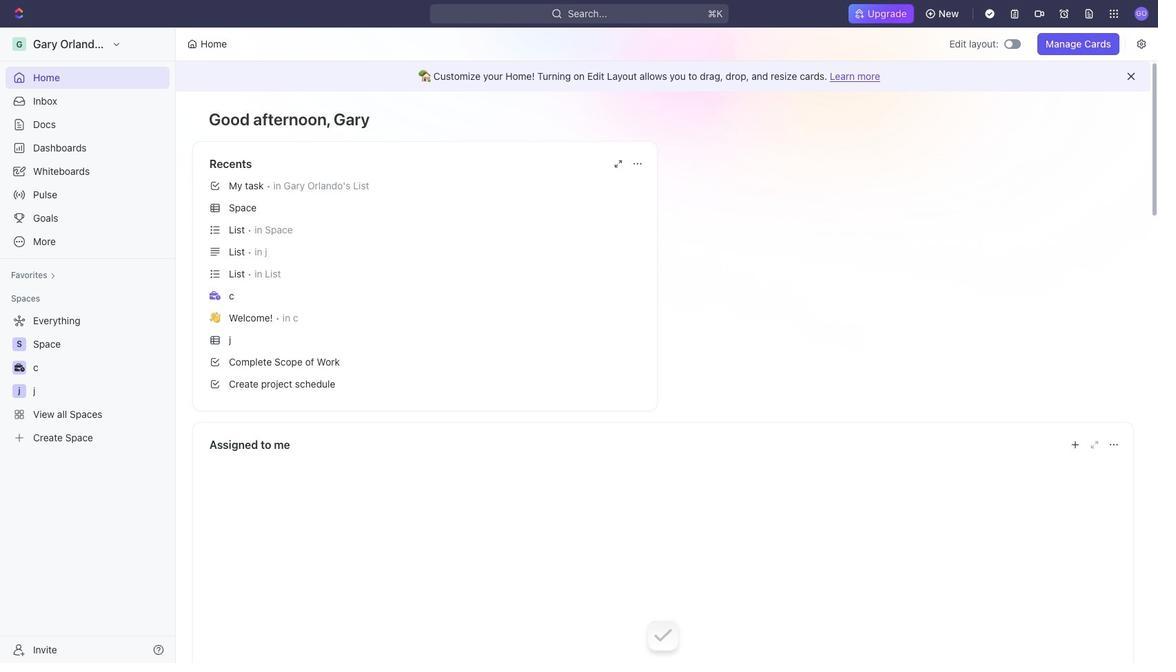 Task type: locate. For each thing, give the bounding box(es) containing it.
alert
[[176, 61, 1151, 92]]

tree
[[6, 310, 170, 449]]

sidebar navigation
[[0, 28, 179, 664]]

0 horizontal spatial business time image
[[14, 364, 24, 372]]

0 vertical spatial business time image
[[210, 291, 221, 300]]

1 vertical spatial business time image
[[14, 364, 24, 372]]

j, , element
[[12, 385, 26, 398]]

business time image
[[210, 291, 221, 300], [14, 364, 24, 372]]



Task type: vqa. For each thing, say whether or not it's contained in the screenshot.
alert
yes



Task type: describe. For each thing, give the bounding box(es) containing it.
1 horizontal spatial business time image
[[210, 291, 221, 300]]

business time image inside sidebar "navigation"
[[14, 364, 24, 372]]

gary orlando's workspace, , element
[[12, 37, 26, 51]]

space, , element
[[12, 338, 26, 352]]

tree inside sidebar "navigation"
[[6, 310, 170, 449]]



